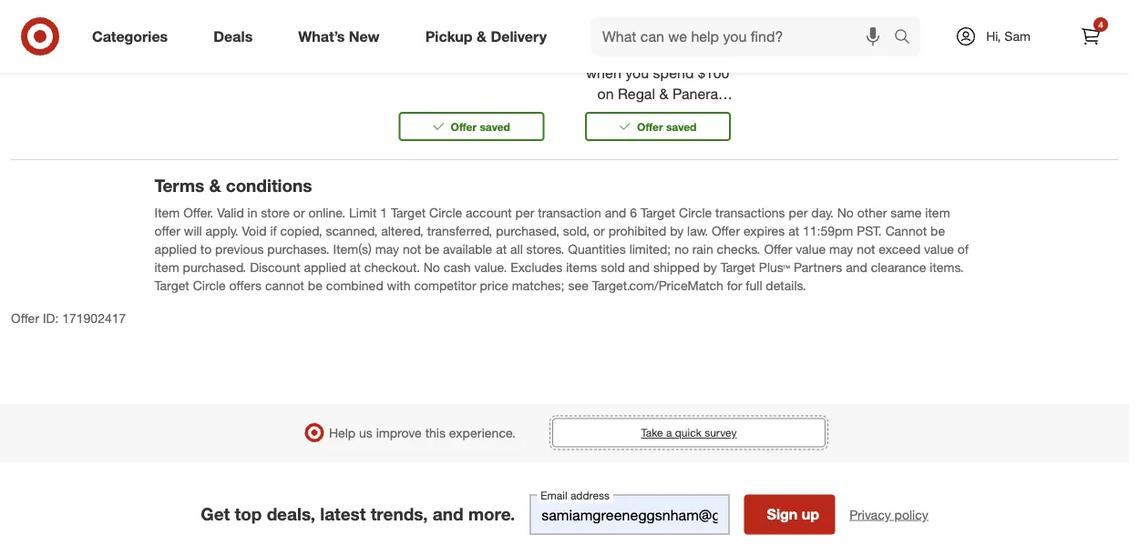 Task type: vqa. For each thing, say whether or not it's contained in the screenshot.
"Trends" to the bottom
no



Task type: describe. For each thing, give the bounding box(es) containing it.
day.
[[811, 205, 834, 221]]

checkout.
[[364, 259, 420, 275]]

privacy policy link
[[850, 506, 928, 524]]

stores.
[[526, 241, 564, 257]]

target up altered,
[[391, 205, 426, 221]]

excludes
[[511, 259, 562, 275]]

search
[[886, 29, 930, 47]]

sold
[[601, 259, 625, 275]]

to
[[200, 241, 212, 257]]

2 per from the left
[[789, 205, 808, 221]]

trends,
[[371, 505, 428, 525]]

a
[[666, 426, 672, 440]]

offer.
[[183, 205, 213, 221]]

offer saved button for giftcards
[[398, 112, 544, 141]]

6
[[630, 205, 637, 221]]

top
[[235, 505, 262, 525]]

pickup & delivery link
[[410, 16, 570, 56]]

copied,
[[280, 223, 322, 239]]

plus™
[[759, 259, 790, 275]]

limit
[[349, 205, 377, 221]]

details.
[[766, 278, 806, 293]]

sign up button
[[744, 495, 835, 535]]

& for conditions
[[209, 175, 221, 196]]

terms & conditions item offer. valid in store or online. limit 1 target circle account per transaction and 6 target circle transactions per day. no other same item offer will apply. void if copied, scanned, altered, transferred, purchased, sold, or prohibited by law. offer expires at 11:59pm pst. cannot be applied to previous purchases. item(s) may not be available at all stores. quantities limited; no rain checks. offer value may not exceed value of item purchased. discount applied at checkout. no cash value. excludes items sold and shipped by target plus™ partners and clearance items. target circle offers cannot be combined with competitor price matches; see target.com/pricematch for full details.
[[154, 175, 972, 293]]

valid
[[217, 205, 244, 221]]

purchases.
[[267, 241, 330, 257]]

2 value from the left
[[924, 241, 954, 257]]

1 horizontal spatial be
[[425, 241, 439, 257]]

with
[[387, 278, 411, 293]]

panera
[[672, 85, 718, 103]]

quick
[[675, 426, 701, 440]]

sign
[[767, 506, 798, 524]]

2 horizontal spatial be
[[930, 223, 945, 239]]

purchased.
[[183, 259, 246, 275]]

no
[[674, 241, 689, 257]]

hi,
[[986, 28, 1001, 44]]

take a quick survey button
[[552, 419, 826, 448]]

offer inside get $15 target giftcard when you spend $100 on regal & panera giftcards offer saved
[[637, 120, 663, 133]]

combined
[[326, 278, 383, 293]]

offer up "plus™"
[[764, 241, 792, 257]]

conditions
[[226, 175, 312, 196]]

1
[[380, 205, 387, 221]]

& for delivery
[[477, 27, 487, 45]]

competitor
[[414, 278, 476, 293]]

get for $15
[[608, 23, 633, 40]]

get top deals, latest trends, and more.
[[201, 505, 515, 525]]

0 vertical spatial at
[[788, 223, 799, 239]]

$15
[[637, 23, 660, 40]]

available
[[443, 241, 492, 257]]

online.
[[308, 205, 345, 221]]

price
[[480, 278, 508, 293]]

this
[[425, 425, 446, 441]]

transferred,
[[427, 223, 492, 239]]

other
[[857, 205, 887, 221]]

cannot
[[265, 278, 304, 293]]

previous
[[215, 241, 264, 257]]

offer
[[154, 223, 180, 239]]

search button
[[886, 16, 930, 60]]

1 vertical spatial applied
[[304, 259, 346, 275]]

2 horizontal spatial circle
[[679, 205, 712, 221]]

all
[[510, 241, 523, 257]]

if
[[270, 223, 277, 239]]

categories link
[[77, 16, 191, 56]]

target down checks.
[[720, 259, 755, 275]]

will
[[184, 223, 202, 239]]

hi, sam
[[986, 28, 1030, 44]]

take
[[641, 426, 663, 440]]

help
[[329, 425, 355, 441]]

1 per from the left
[[515, 205, 534, 221]]

void
[[242, 223, 267, 239]]

matches;
[[512, 278, 565, 293]]

1 not from the left
[[403, 241, 421, 257]]

& inside get $15 target giftcard when you spend $100 on regal & panera giftcards offer saved
[[659, 85, 668, 103]]

privacy
[[850, 507, 891, 523]]

and right partners
[[846, 259, 867, 275]]

get $15 target giftcard when you spend $100 on regal & panera giftcards offer saved
[[586, 23, 729, 133]]

help us improve this experience.
[[329, 425, 516, 441]]

deals,
[[267, 505, 315, 525]]

take a quick survey
[[641, 426, 737, 440]]

1 vertical spatial no
[[424, 259, 440, 275]]

up
[[802, 506, 819, 524]]

scanned,
[[326, 223, 378, 239]]

11:59pm
[[803, 223, 853, 239]]

delivery
[[491, 27, 547, 45]]

transaction
[[538, 205, 601, 221]]

discount
[[250, 259, 300, 275]]

what's new
[[298, 27, 380, 45]]

and left 6
[[605, 205, 626, 221]]

full
[[746, 278, 762, 293]]



Task type: locate. For each thing, give the bounding box(es) containing it.
applied down offer
[[154, 241, 197, 257]]

item right same
[[925, 205, 950, 221]]

item
[[154, 205, 180, 221]]

1 horizontal spatial item
[[925, 205, 950, 221]]

0 horizontal spatial value
[[796, 241, 826, 257]]

value up items.
[[924, 241, 954, 257]]

offer down 15% off giftcards
[[451, 120, 477, 133]]

0 horizontal spatial may
[[375, 241, 399, 257]]

& inside terms & conditions item offer. valid in store or online. limit 1 target circle account per transaction and 6 target circle transactions per day. no other same item offer will apply. void if copied, scanned, altered, transferred, purchased, sold, or prohibited by law. offer expires at 11:59pm pst. cannot be applied to previous purchases. item(s) may not be available at all stores. quantities limited; no rain checks. offer value may not exceed value of item purchased. discount applied at checkout. no cash value. excludes items sold and shipped by target plus™ partners and clearance items. target circle offers cannot be combined with competitor price matches; see target.com/pricematch for full details.
[[209, 175, 221, 196]]

latest
[[320, 505, 366, 525]]

be down 'transferred,'
[[425, 241, 439, 257]]

or up quantities
[[593, 223, 605, 239]]

1 vertical spatial &
[[659, 85, 668, 103]]

by down rain
[[703, 259, 717, 275]]

&
[[477, 27, 487, 45], [659, 85, 668, 103], [209, 175, 221, 196]]

offer id: 171902417
[[11, 310, 126, 326]]

What can we help you find? suggestions appear below search field
[[591, 16, 898, 56]]

be right cannot
[[308, 278, 323, 293]]

1 horizontal spatial applied
[[304, 259, 346, 275]]

0 vertical spatial &
[[477, 27, 487, 45]]

expires
[[743, 223, 785, 239]]

not
[[403, 241, 421, 257], [857, 241, 875, 257]]

what's
[[298, 27, 345, 45]]

per up 'purchased,'
[[515, 205, 534, 221]]

0 horizontal spatial saved
[[480, 120, 510, 133]]

2 horizontal spatial &
[[659, 85, 668, 103]]

1 vertical spatial be
[[425, 241, 439, 257]]

not down altered,
[[403, 241, 421, 257]]

improve
[[376, 425, 422, 441]]

& up 'valid'
[[209, 175, 221, 196]]

at
[[788, 223, 799, 239], [496, 241, 507, 257], [350, 259, 361, 275]]

offer down the regal
[[637, 120, 663, 133]]

sam
[[1004, 28, 1030, 44]]

0 vertical spatial be
[[930, 223, 945, 239]]

see
[[568, 278, 589, 293]]

2 not from the left
[[857, 241, 875, 257]]

per left day.
[[789, 205, 808, 221]]

at up combined
[[350, 259, 361, 275]]

1 horizontal spatial circle
[[429, 205, 462, 221]]

0 horizontal spatial applied
[[154, 241, 197, 257]]

more.
[[468, 505, 515, 525]]

offer inside button
[[451, 120, 477, 133]]

offer
[[451, 120, 477, 133], [637, 120, 663, 133], [712, 223, 740, 239], [764, 241, 792, 257], [11, 310, 39, 326]]

171902417
[[62, 310, 126, 326]]

offer up checks.
[[712, 223, 740, 239]]

cash
[[444, 259, 471, 275]]

categories
[[92, 27, 168, 45]]

account
[[466, 205, 512, 221]]

0 horizontal spatial be
[[308, 278, 323, 293]]

0 horizontal spatial no
[[424, 259, 440, 275]]

transactions
[[715, 205, 785, 221]]

target
[[664, 23, 707, 40], [391, 205, 426, 221], [641, 205, 675, 221], [720, 259, 755, 275], [154, 278, 189, 293]]

1 horizontal spatial value
[[924, 241, 954, 257]]

0 horizontal spatial at
[[350, 259, 361, 275]]

no up the competitor
[[424, 259, 440, 275]]

1 vertical spatial get
[[201, 505, 230, 525]]

target down purchased.
[[154, 278, 189, 293]]

not down the pst.
[[857, 241, 875, 257]]

$100
[[698, 64, 729, 82]]

1 horizontal spatial get
[[608, 23, 633, 40]]

target inside get $15 target giftcard when you spend $100 on regal & panera giftcards offer saved
[[664, 23, 707, 40]]

at left all
[[496, 241, 507, 257]]

same
[[891, 205, 922, 221]]

saved down panera
[[666, 120, 697, 133]]

circle down purchased.
[[193, 278, 226, 293]]

privacy policy
[[850, 507, 928, 523]]

circle
[[429, 205, 462, 221], [679, 205, 712, 221], [193, 278, 226, 293]]

deals
[[213, 27, 253, 45]]

pickup & delivery
[[425, 27, 547, 45]]

offer saved button down 15% off giftcards
[[398, 112, 544, 141]]

1 value from the left
[[796, 241, 826, 257]]

be
[[930, 223, 945, 239], [425, 241, 439, 257], [308, 278, 323, 293]]

or
[[293, 205, 305, 221], [593, 223, 605, 239]]

law.
[[687, 223, 708, 239]]

checks.
[[717, 241, 760, 257]]

giftcards down 15%
[[440, 44, 503, 61]]

by
[[670, 223, 684, 239], [703, 259, 717, 275]]

0 horizontal spatial &
[[209, 175, 221, 196]]

sign up
[[767, 506, 819, 524]]

policy
[[894, 507, 928, 523]]

get left top
[[201, 505, 230, 525]]

1 horizontal spatial &
[[477, 27, 487, 45]]

value.
[[474, 259, 507, 275]]

0 horizontal spatial item
[[154, 259, 179, 275]]

circle up 'transferred,'
[[429, 205, 462, 221]]

2 vertical spatial &
[[209, 175, 221, 196]]

off
[[479, 23, 498, 40]]

for
[[727, 278, 742, 293]]

0 horizontal spatial circle
[[193, 278, 226, 293]]

at right expires
[[788, 223, 799, 239]]

and
[[605, 205, 626, 221], [628, 259, 650, 275], [846, 259, 867, 275], [433, 505, 464, 525]]

2 horizontal spatial at
[[788, 223, 799, 239]]

what's new link
[[283, 16, 402, 56]]

get for top
[[201, 505, 230, 525]]

1 horizontal spatial offer saved button
[[585, 112, 731, 141]]

2 offer saved button from the left
[[585, 112, 731, 141]]

regal
[[618, 85, 655, 103]]

rain
[[692, 241, 713, 257]]

0 vertical spatial item
[[925, 205, 950, 221]]

1 horizontal spatial not
[[857, 241, 875, 257]]

giftcard
[[628, 44, 687, 61]]

get
[[608, 23, 633, 40], [201, 505, 230, 525]]

0 vertical spatial get
[[608, 23, 633, 40]]

1 vertical spatial or
[[593, 223, 605, 239]]

may up the "checkout."
[[375, 241, 399, 257]]

value
[[796, 241, 826, 257], [924, 241, 954, 257]]

saved
[[480, 120, 510, 133], [666, 120, 697, 133]]

0 horizontal spatial offer saved button
[[398, 112, 544, 141]]

per
[[515, 205, 534, 221], [789, 205, 808, 221]]

value up partners
[[796, 241, 826, 257]]

offer saved button for when you spend $100 on regal & panera giftcards
[[585, 112, 731, 141]]

1 horizontal spatial at
[[496, 241, 507, 257]]

1 vertical spatial giftcards
[[626, 106, 689, 124]]

1 offer saved button from the left
[[398, 112, 544, 141]]

& down spend
[[659, 85, 668, 103]]

2 vertical spatial be
[[308, 278, 323, 293]]

target right 6
[[641, 205, 675, 221]]

1 horizontal spatial may
[[829, 241, 853, 257]]

0 vertical spatial giftcards
[[440, 44, 503, 61]]

shipped
[[653, 259, 700, 275]]

in
[[247, 205, 257, 221]]

2 saved from the left
[[666, 120, 697, 133]]

new
[[349, 27, 380, 45]]

& right 15%
[[477, 27, 487, 45]]

on
[[597, 85, 614, 103]]

giftcards inside get $15 target giftcard when you spend $100 on regal & panera giftcards offer saved
[[626, 106, 689, 124]]

items.
[[930, 259, 964, 275]]

2 vertical spatial at
[[350, 259, 361, 275]]

2 may from the left
[[829, 241, 853, 257]]

or up "copied,"
[[293, 205, 305, 221]]

target up 'giftcard'
[[664, 23, 707, 40]]

offer left id:
[[11, 310, 39, 326]]

1 horizontal spatial saved
[[666, 120, 697, 133]]

giftcards down the regal
[[626, 106, 689, 124]]

1 vertical spatial item
[[154, 259, 179, 275]]

spend
[[653, 64, 694, 82]]

saved inside get $15 target giftcard when you spend $100 on regal & panera giftcards offer saved
[[666, 120, 697, 133]]

sold,
[[563, 223, 590, 239]]

1 saved from the left
[[480, 120, 510, 133]]

may down 11:59pm
[[829, 241, 853, 257]]

0 horizontal spatial or
[[293, 205, 305, 221]]

id:
[[43, 310, 59, 326]]

0 horizontal spatial per
[[515, 205, 534, 221]]

0 vertical spatial applied
[[154, 241, 197, 257]]

1 horizontal spatial no
[[837, 205, 854, 221]]

altered,
[[381, 223, 424, 239]]

items
[[566, 259, 597, 275]]

no right day.
[[837, 205, 854, 221]]

0 vertical spatial by
[[670, 223, 684, 239]]

experience.
[[449, 425, 516, 441]]

15%
[[445, 23, 475, 40]]

offer saved
[[451, 120, 510, 133]]

store
[[261, 205, 290, 221]]

4 link
[[1071, 16, 1111, 56]]

1 may from the left
[[375, 241, 399, 257]]

purchased,
[[496, 223, 559, 239]]

0 horizontal spatial by
[[670, 223, 684, 239]]

prohibited
[[608, 223, 666, 239]]

cannot
[[885, 223, 927, 239]]

saved up account
[[480, 120, 510, 133]]

get left the $15
[[608, 23, 633, 40]]

1 horizontal spatial or
[[593, 223, 605, 239]]

saved inside button
[[480, 120, 510, 133]]

1 horizontal spatial giftcards
[[626, 106, 689, 124]]

0 vertical spatial no
[[837, 205, 854, 221]]

get inside get $15 target giftcard when you spend $100 on regal & panera giftcards offer saved
[[608, 23, 633, 40]]

None text field
[[530, 495, 729, 535]]

1 horizontal spatial by
[[703, 259, 717, 275]]

applied down the purchases.
[[304, 259, 346, 275]]

circle up the law.
[[679, 205, 712, 221]]

1 vertical spatial at
[[496, 241, 507, 257]]

by up no
[[670, 223, 684, 239]]

pst.
[[857, 223, 882, 239]]

0 horizontal spatial giftcards
[[440, 44, 503, 61]]

0 horizontal spatial not
[[403, 241, 421, 257]]

partners
[[794, 259, 842, 275]]

and down the limited;
[[628, 259, 650, 275]]

1 vertical spatial by
[[703, 259, 717, 275]]

may
[[375, 241, 399, 257], [829, 241, 853, 257]]

be right the cannot
[[930, 223, 945, 239]]

clearance
[[871, 259, 926, 275]]

1 horizontal spatial per
[[789, 205, 808, 221]]

no
[[837, 205, 854, 221], [424, 259, 440, 275]]

limited;
[[629, 241, 671, 257]]

0 vertical spatial or
[[293, 205, 305, 221]]

offer saved button down the regal
[[585, 112, 731, 141]]

0 horizontal spatial get
[[201, 505, 230, 525]]

applied
[[154, 241, 197, 257], [304, 259, 346, 275]]

and left more.
[[433, 505, 464, 525]]

item down offer
[[154, 259, 179, 275]]



